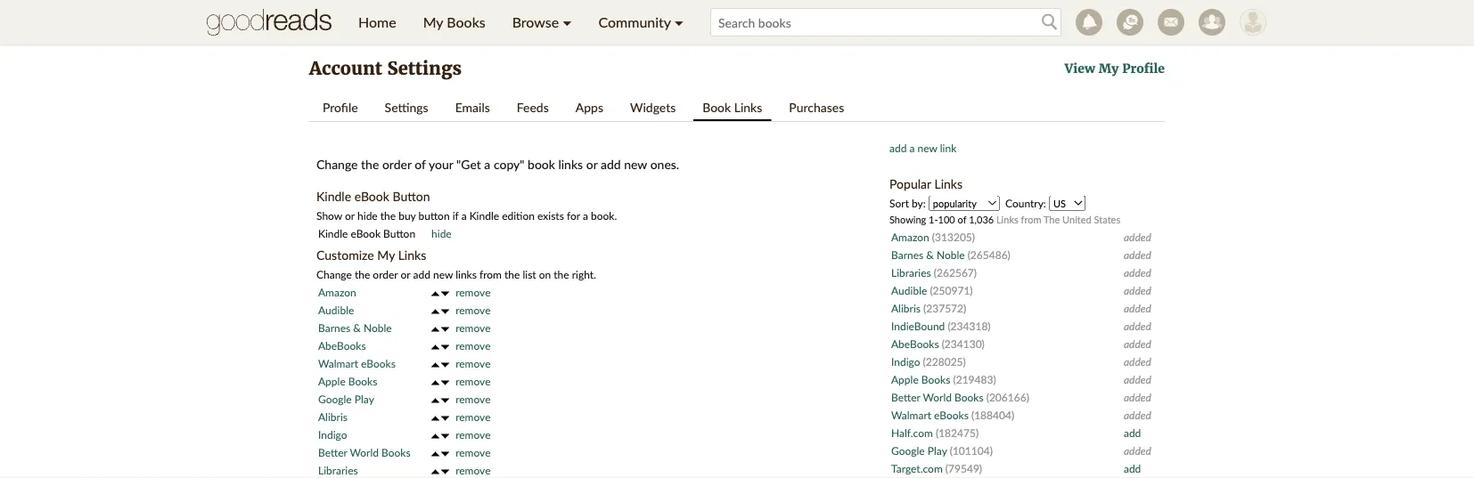 Task type: locate. For each thing, give the bounding box(es) containing it.
amazon link down customize
[[318, 286, 356, 299]]

7 down arrow image from the top
[[441, 452, 449, 457]]

new left link
[[918, 141, 938, 154]]

& up walmart ebooks
[[353, 321, 361, 334]]

better world books link down google play at bottom
[[318, 446, 411, 459]]

9 remove from the top
[[456, 428, 491, 441]]

popular
[[890, 176, 931, 191]]

1 vertical spatial amazon link
[[318, 286, 356, 299]]

ebooks up "apple books"
[[361, 357, 396, 370]]

noble
[[937, 248, 965, 261], [364, 321, 392, 334]]

1 horizontal spatial amazon link
[[891, 230, 930, 243]]

2 vertical spatial kindle
[[318, 227, 348, 240]]

1 remove link from the top
[[456, 286, 491, 299]]

exists
[[538, 209, 564, 222]]

1 vertical spatial walmart
[[891, 409, 932, 422]]

walmart up half.com
[[891, 409, 932, 422]]

2 add link from the top
[[1124, 462, 1141, 475]]

up arrow image for better world books
[[432, 452, 440, 457]]

6 remove from the top
[[456, 375, 491, 388]]

1 vertical spatial alibris link
[[318, 411, 348, 423]]

1 horizontal spatial better world books link
[[891, 391, 984, 404]]

links down 'buy'
[[398, 247, 426, 263]]

new left ones.
[[624, 156, 647, 172]]

10 remove link from the top
[[456, 446, 491, 459]]

button up 'buy'
[[393, 189, 430, 204]]

0 vertical spatial of
[[415, 156, 426, 172]]

1 vertical spatial google play link
[[891, 444, 947, 457]]

change up show
[[316, 156, 358, 172]]

sort
[[890, 197, 909, 209]]

11 remove from the top
[[456, 464, 491, 477]]

1 horizontal spatial audible link
[[891, 284, 927, 297]]

12 added from the top
[[1124, 444, 1152, 457]]

half.com (182475)
[[891, 427, 979, 440]]

▾ inside "browse ▾" dropdown button
[[563, 13, 572, 31]]

google down half.com
[[891, 444, 925, 457]]

the
[[361, 156, 379, 172], [380, 209, 396, 222], [355, 268, 370, 281], [505, 268, 520, 281], [554, 268, 569, 281]]

links down if on the top of page
[[456, 268, 477, 281]]

& for barnes & noble (265486)
[[927, 248, 934, 261]]

button down 'buy'
[[383, 227, 416, 240]]

1 vertical spatial down arrow image
[[441, 345, 449, 350]]

audible link
[[891, 284, 927, 297], [318, 304, 354, 316]]

sort by:
[[890, 197, 929, 209]]

button
[[393, 189, 430, 204], [383, 227, 416, 240]]

audible up 'alibris (237572)'
[[891, 284, 927, 297]]

google
[[318, 393, 352, 406], [891, 444, 925, 457]]

4 up arrow image from the top
[[432, 399, 440, 403]]

google play link down "apple books"
[[318, 393, 374, 406]]

3 remove from the top
[[456, 321, 491, 334]]

walmart ebooks link
[[318, 357, 396, 370], [891, 409, 969, 422]]

my group discussions image
[[1117, 9, 1144, 36]]

from left list
[[480, 268, 502, 281]]

play for google play (101104)
[[928, 444, 947, 457]]

2 vertical spatial my
[[377, 247, 395, 263]]

the right on
[[554, 268, 569, 281]]

0 horizontal spatial barnes
[[318, 321, 351, 334]]

0 horizontal spatial barnes & noble link
[[318, 321, 392, 334]]

the down customize
[[355, 268, 370, 281]]

settings down account settings
[[385, 99, 428, 115]]

the left 'buy'
[[380, 209, 396, 222]]

9 added from the top
[[1124, 373, 1152, 386]]

remove link for barnes & noble
[[456, 321, 491, 334]]

my right view
[[1099, 61, 1119, 77]]

4 up arrow image from the top
[[432, 417, 440, 421]]

remove link for google play
[[456, 393, 491, 406]]

remove for audible
[[456, 304, 491, 316]]

abebooks
[[891, 337, 939, 350], [318, 339, 366, 352]]

1 vertical spatial links
[[456, 268, 477, 281]]

world for better world books (206166)
[[923, 391, 952, 404]]

profile
[[1123, 61, 1165, 77], [323, 99, 358, 115]]

3 up arrow image from the top
[[432, 363, 440, 368]]

ebooks up (182475)
[[934, 409, 969, 422]]

world for better world books
[[350, 446, 379, 459]]

libraries for libraries (262567)
[[891, 266, 931, 279]]

country:
[[1006, 197, 1049, 209]]

audible
[[891, 284, 927, 297], [318, 304, 354, 316]]

of left your
[[415, 156, 426, 172]]

down arrow image for amazon
[[441, 292, 449, 296]]

apple
[[891, 373, 919, 386], [318, 375, 346, 388]]

down arrow image
[[441, 310, 449, 314], [441, 345, 449, 350], [441, 435, 449, 439]]

up arrow image
[[432, 292, 440, 296], [432, 328, 440, 332], [432, 363, 440, 368], [432, 399, 440, 403], [432, 452, 440, 457]]

0 vertical spatial profile
[[1123, 61, 1165, 77]]

libraries down better world books
[[318, 464, 358, 477]]

up arrow image for barnes & noble
[[432, 328, 440, 332]]

6 remove link from the top
[[456, 375, 491, 388]]

0 vertical spatial change
[[316, 156, 358, 172]]

books
[[447, 13, 486, 31], [922, 373, 951, 386], [348, 375, 377, 388], [955, 391, 984, 404], [382, 446, 411, 459]]

kindle ebook button show or hide the buy button if a kindle edition exists for a book.
[[316, 189, 617, 222]]

Search books text field
[[711, 8, 1062, 37]]

added for amazon (313205)
[[1124, 230, 1152, 243]]

abebooks link down indiebound link
[[891, 337, 939, 350]]

indigo
[[891, 355, 920, 368], [318, 428, 347, 441]]

1 horizontal spatial better
[[891, 391, 921, 404]]

2 vertical spatial or
[[401, 268, 410, 281]]

libraries up the audible (250971)
[[891, 266, 931, 279]]

0 vertical spatial ebooks
[[361, 357, 396, 370]]

links inside customize my links change the order or add new links from the list on the right.
[[398, 247, 426, 263]]

settings
[[387, 58, 462, 80], [385, 99, 428, 115]]

kindle
[[316, 189, 351, 204], [470, 209, 499, 222], [318, 227, 348, 240]]

world down apple books (219483)
[[923, 391, 952, 404]]

amazon down customize
[[318, 286, 356, 299]]

7 remove from the top
[[456, 393, 491, 406]]

libraries link
[[891, 266, 931, 279], [318, 464, 358, 477]]

0 horizontal spatial links
[[456, 268, 477, 281]]

added for walmart ebooks (188404)
[[1124, 409, 1152, 422]]

9 remove link from the top
[[456, 428, 491, 441]]

libraries link down better world books
[[318, 464, 358, 477]]

0 vertical spatial down arrow image
[[441, 310, 449, 314]]

1 vertical spatial amazon
[[318, 286, 356, 299]]

& down amazon (313205) at the right
[[927, 248, 934, 261]]

apps link
[[567, 94, 612, 119]]

play
[[355, 393, 374, 406], [928, 444, 947, 457]]

a
[[910, 141, 915, 154], [484, 156, 491, 172], [461, 209, 467, 222], [583, 209, 588, 222]]

indigo for indigo
[[318, 428, 347, 441]]

libraries
[[891, 266, 931, 279], [318, 464, 358, 477]]

0 vertical spatial new
[[918, 141, 938, 154]]

1 horizontal spatial barnes
[[891, 248, 924, 261]]

6 down arrow image from the top
[[441, 417, 449, 421]]

7 remove link from the top
[[456, 393, 491, 406]]

1 remove from the top
[[456, 286, 491, 299]]

alibris link up indiebound
[[891, 302, 921, 315]]

1 vertical spatial add link
[[1124, 462, 1141, 475]]

remove for alibris
[[456, 411, 491, 423]]

profile down the my group discussions icon
[[1123, 61, 1165, 77]]

change down customize
[[316, 268, 352, 281]]

barnes & noble link up walmart ebooks
[[318, 321, 392, 334]]

kindle right if on the top of page
[[470, 209, 499, 222]]

down arrow image
[[441, 292, 449, 296], [441, 328, 449, 332], [441, 363, 449, 368], [441, 381, 449, 386], [441, 399, 449, 403], [441, 417, 449, 421], [441, 452, 449, 457], [441, 470, 449, 475]]

3 down arrow image from the top
[[441, 435, 449, 439]]

Search for books to add to your shelves search field
[[711, 8, 1062, 37]]

1 vertical spatial indigo link
[[318, 428, 347, 441]]

11 added from the top
[[1124, 409, 1152, 422]]

1 added from the top
[[1124, 230, 1152, 243]]

1 vertical spatial libraries
[[318, 464, 358, 477]]

0 vertical spatial button
[[393, 189, 430, 204]]

book links link
[[694, 94, 771, 121]]

0 horizontal spatial &
[[353, 321, 361, 334]]

added for abebooks (234130)
[[1124, 337, 1152, 350]]

3 remove link from the top
[[456, 321, 491, 334]]

google play link
[[318, 393, 374, 406], [891, 444, 947, 457]]

abebooks down 'barnes & noble'
[[318, 339, 366, 352]]

abebooks link down 'barnes & noble'
[[318, 339, 366, 352]]

or right book on the top
[[586, 156, 598, 172]]

walmart for walmart ebooks (188404)
[[891, 409, 932, 422]]

order down customize
[[373, 268, 398, 281]]

1 vertical spatial world
[[350, 446, 379, 459]]

indigo (228025)
[[891, 355, 966, 368]]

1 vertical spatial ebooks
[[934, 409, 969, 422]]

or
[[586, 156, 598, 172], [345, 209, 355, 222], [401, 268, 410, 281]]

1 vertical spatial google
[[891, 444, 925, 457]]

2 ▾ from the left
[[675, 13, 684, 31]]

1 horizontal spatial walmart
[[891, 409, 932, 422]]

1 horizontal spatial ebooks
[[934, 409, 969, 422]]

if
[[453, 209, 459, 222]]

world
[[923, 391, 952, 404], [350, 446, 379, 459]]

audible up 'barnes & noble'
[[318, 304, 354, 316]]

up arrow image for walmart ebooks
[[432, 363, 440, 368]]

2 horizontal spatial my
[[1099, 61, 1119, 77]]

1 down arrow image from the top
[[441, 292, 449, 296]]

added for indigo (228025)
[[1124, 355, 1152, 368]]

alibris down google play at bottom
[[318, 411, 348, 423]]

hide down button
[[432, 227, 452, 240]]

amazon down the 'showing'
[[891, 230, 930, 243]]

1 vertical spatial indigo
[[318, 428, 347, 441]]

1 ▾ from the left
[[563, 13, 572, 31]]

1 vertical spatial &
[[353, 321, 361, 334]]

1 horizontal spatial libraries
[[891, 266, 931, 279]]

0 horizontal spatial apple books link
[[318, 375, 377, 388]]

abebooks down indiebound link
[[891, 337, 939, 350]]

0 horizontal spatial amazon
[[318, 286, 356, 299]]

2 horizontal spatial or
[[586, 156, 598, 172]]

(237572)
[[924, 302, 967, 315]]

7 added from the top
[[1124, 337, 1152, 350]]

links
[[558, 156, 583, 172], [456, 268, 477, 281]]

remove link for walmart ebooks
[[456, 357, 491, 370]]

noble down (313205)
[[937, 248, 965, 261]]

play down "apple books"
[[355, 393, 374, 406]]

5 added from the top
[[1124, 302, 1152, 315]]

5 up arrow image from the top
[[432, 435, 440, 439]]

0 horizontal spatial libraries link
[[318, 464, 358, 477]]

1 horizontal spatial abebooks link
[[891, 337, 939, 350]]

profile down account
[[323, 99, 358, 115]]

google play link up target.com link
[[891, 444, 947, 457]]

& for barnes & noble
[[353, 321, 361, 334]]

1 down arrow image from the top
[[441, 310, 449, 314]]

apple down 'indigo (228025)'
[[891, 373, 919, 386]]

2 up arrow image from the top
[[432, 345, 440, 350]]

0 horizontal spatial profile
[[323, 99, 358, 115]]

4 down arrow image from the top
[[441, 381, 449, 386]]

1 vertical spatial my
[[1099, 61, 1119, 77]]

4 remove link from the top
[[456, 339, 491, 352]]

community ▾
[[599, 13, 684, 31]]

6 added from the top
[[1124, 320, 1152, 333]]

alibris for alibris (237572)
[[891, 302, 921, 315]]

5 up arrow image from the top
[[432, 452, 440, 457]]

1 vertical spatial audible
[[318, 304, 354, 316]]

0 horizontal spatial world
[[350, 446, 379, 459]]

of right 100
[[958, 214, 967, 226]]

hide up 'kindle ebook button'
[[358, 209, 378, 222]]

3 added from the top
[[1124, 266, 1152, 279]]

1 vertical spatial hide
[[432, 227, 452, 240]]

better down google play at bottom
[[318, 446, 347, 459]]

barnes & noble (265486)
[[891, 248, 1011, 261]]

up arrow image for amazon
[[432, 292, 440, 296]]

links inside customize my links change the order or add new links from the list on the right.
[[456, 268, 477, 281]]

0 vertical spatial my
[[423, 13, 443, 31]]

my down 'kindle ebook button'
[[377, 247, 395, 263]]

up arrow image for alibris
[[432, 417, 440, 421]]

ebook
[[355, 189, 390, 204], [351, 227, 381, 240]]

2 up arrow image from the top
[[432, 328, 440, 332]]

1 horizontal spatial of
[[958, 214, 967, 226]]

links down link
[[935, 176, 963, 191]]

barnes for barnes & noble (265486)
[[891, 248, 924, 261]]

button for kindle ebook button show or hide the buy button if a kindle edition exists for a book.
[[393, 189, 430, 204]]

links right book on the top
[[558, 156, 583, 172]]

1 horizontal spatial amazon
[[891, 230, 930, 243]]

ebook inside the kindle ebook button show or hide the buy button if a kindle edition exists for a book.
[[355, 189, 390, 204]]

0 horizontal spatial or
[[345, 209, 355, 222]]

down arrow image for audible
[[441, 310, 449, 314]]

remove link for alibris
[[456, 411, 491, 423]]

barnes down amazon (313205) at the right
[[891, 248, 924, 261]]

menu containing home
[[345, 0, 697, 45]]

remove link for indigo
[[456, 428, 491, 441]]

1 horizontal spatial links
[[558, 156, 583, 172]]

amazon link
[[891, 230, 930, 243], [318, 286, 356, 299]]

1 vertical spatial change
[[316, 268, 352, 281]]

3 down arrow image from the top
[[441, 363, 449, 368]]

1 horizontal spatial from
[[1021, 214, 1042, 226]]

▾ for browse ▾
[[563, 13, 572, 31]]

my inside customize my links change the order or add new links from the list on the right.
[[377, 247, 395, 263]]

0 vertical spatial indigo
[[891, 355, 920, 368]]

1 horizontal spatial &
[[927, 248, 934, 261]]

0 horizontal spatial apple
[[318, 375, 346, 388]]

indiebound
[[891, 320, 945, 333]]

up arrow image
[[432, 310, 440, 314], [432, 345, 440, 350], [432, 381, 440, 386], [432, 417, 440, 421], [432, 435, 440, 439], [432, 470, 440, 475]]

google down "apple books"
[[318, 393, 352, 406]]

8 remove from the top
[[456, 411, 491, 423]]

barnes & noble
[[318, 321, 392, 334]]

of for your
[[415, 156, 426, 172]]

order left your
[[382, 156, 412, 172]]

barnes up walmart ebooks
[[318, 321, 351, 334]]

1 up arrow image from the top
[[432, 292, 440, 296]]

0 horizontal spatial google play link
[[318, 393, 374, 406]]

amazon link down the 'showing'
[[891, 230, 930, 243]]

0 horizontal spatial of
[[415, 156, 426, 172]]

8 remove link from the top
[[456, 411, 491, 423]]

1 horizontal spatial indigo
[[891, 355, 920, 368]]

better for better world books
[[318, 446, 347, 459]]

or right show
[[345, 209, 355, 222]]

1 vertical spatial button
[[383, 227, 416, 240]]

(206166)
[[987, 391, 1030, 404]]

half.com link
[[891, 427, 933, 440]]

kindle up show
[[316, 189, 351, 204]]

0 vertical spatial amazon
[[891, 230, 930, 243]]

kindle down show
[[318, 227, 348, 240]]

new down hide link
[[433, 268, 453, 281]]

or inside customize my links change the order or add new links from the list on the right.
[[401, 268, 410, 281]]

from down country:
[[1021, 214, 1042, 226]]

up arrow image for indigo
[[432, 435, 440, 439]]

my
[[423, 13, 443, 31], [1099, 61, 1119, 77], [377, 247, 395, 263]]

world down google play at bottom
[[350, 446, 379, 459]]

0 vertical spatial google
[[318, 393, 352, 406]]

target.com
[[891, 462, 943, 475]]

apple books link up google play at bottom
[[318, 375, 377, 388]]

of
[[415, 156, 426, 172], [958, 214, 967, 226]]

0 horizontal spatial new
[[433, 268, 453, 281]]

0 horizontal spatial better world books link
[[318, 446, 411, 459]]

10 added from the top
[[1124, 391, 1152, 404]]

0 horizontal spatial abebooks
[[318, 339, 366, 352]]

▾ right community
[[675, 13, 684, 31]]

indigo up better world books
[[318, 428, 347, 441]]

2 change from the top
[[316, 268, 352, 281]]

libraries for libraries
[[318, 464, 358, 477]]

menu
[[345, 0, 697, 45]]

audible link up 'alibris (237572)'
[[891, 284, 927, 297]]

walmart ebooks link up "apple books"
[[318, 357, 396, 370]]

1 vertical spatial ebook
[[351, 227, 381, 240]]

1 vertical spatial play
[[928, 444, 947, 457]]

5 down arrow image from the top
[[441, 399, 449, 403]]

community
[[599, 13, 671, 31]]

barnes
[[891, 248, 924, 261], [318, 321, 351, 334]]

profile link
[[314, 94, 367, 119]]

remove for apple books
[[456, 375, 491, 388]]

ebook up customize
[[351, 227, 381, 240]]

apple books link down 'indigo (228025)'
[[891, 373, 951, 386]]

noble up walmart ebooks
[[364, 321, 392, 334]]

add link
[[1124, 427, 1141, 440], [1124, 462, 1141, 475]]

4 added from the top
[[1124, 284, 1152, 297]]

emails link
[[446, 94, 499, 119]]

barnes & noble link down amazon (313205) at the right
[[891, 248, 965, 261]]

button inside the kindle ebook button show or hide the buy button if a kindle edition exists for a book.
[[393, 189, 430, 204]]

home link
[[345, 0, 410, 45]]

alibris up indiebound
[[891, 302, 921, 315]]

feeds link
[[508, 94, 558, 119]]

2 down arrow image from the top
[[441, 328, 449, 332]]

0 horizontal spatial alibris link
[[318, 411, 348, 423]]

customize my links change the order or add new links from the list on the right.
[[316, 247, 596, 281]]

4 remove from the top
[[456, 339, 491, 352]]

1 vertical spatial from
[[480, 268, 502, 281]]

audible for audible
[[318, 304, 354, 316]]

▾ for community ▾
[[675, 13, 684, 31]]

account settings
[[309, 58, 462, 80]]

books for my books
[[447, 13, 486, 31]]

1 add link from the top
[[1124, 427, 1141, 440]]

my right home
[[423, 13, 443, 31]]

amazon for amazon (313205)
[[891, 230, 930, 243]]

added
[[1124, 230, 1152, 243], [1124, 248, 1152, 261], [1124, 266, 1152, 279], [1124, 284, 1152, 297], [1124, 302, 1152, 315], [1124, 320, 1152, 333], [1124, 337, 1152, 350], [1124, 355, 1152, 368], [1124, 373, 1152, 386], [1124, 391, 1152, 404], [1124, 409, 1152, 422], [1124, 444, 1152, 457]]

1 vertical spatial settings
[[385, 99, 428, 115]]

1 horizontal spatial abebooks
[[891, 337, 939, 350]]

or down 'kindle ebook button'
[[401, 268, 410, 281]]

button
[[419, 209, 450, 222]]

libraries link up the audible (250971)
[[891, 266, 931, 279]]

0 horizontal spatial hide
[[358, 209, 378, 222]]

0 vertical spatial hide
[[358, 209, 378, 222]]

apple up google play at bottom
[[318, 375, 346, 388]]

3 up arrow image from the top
[[432, 381, 440, 386]]

alibris link down google play at bottom
[[318, 411, 348, 423]]

0 vertical spatial alibris
[[891, 302, 921, 315]]

remove for abebooks
[[456, 339, 491, 352]]

▾
[[563, 13, 572, 31], [675, 13, 684, 31]]

audible link up 'barnes & noble'
[[318, 304, 354, 316]]

0 vertical spatial &
[[927, 248, 934, 261]]

down arrow image for better world books
[[441, 452, 449, 457]]

8 added from the top
[[1124, 355, 1152, 368]]

▾ inside community ▾ popup button
[[675, 13, 684, 31]]

play up target.com (79549)
[[928, 444, 947, 457]]

▾ right browse
[[563, 13, 572, 31]]

5 remove from the top
[[456, 357, 491, 370]]

inbox image
[[1158, 9, 1185, 36]]

ebook up 'kindle ebook button'
[[355, 189, 390, 204]]

5 remove link from the top
[[456, 357, 491, 370]]

(262567)
[[934, 266, 977, 279]]

1 horizontal spatial apple
[[891, 373, 919, 386]]

better
[[891, 391, 921, 404], [318, 446, 347, 459]]

1 horizontal spatial google
[[891, 444, 925, 457]]

better world books link
[[891, 391, 984, 404], [318, 446, 411, 459]]

2 remove from the top
[[456, 304, 491, 316]]

1 up arrow image from the top
[[432, 310, 440, 314]]

1 vertical spatial walmart ebooks link
[[891, 409, 969, 422]]

abebooks (234130)
[[891, 337, 985, 350]]

indigo link down abebooks (234130)
[[891, 355, 920, 368]]

better up half.com
[[891, 391, 921, 404]]

friend requests image
[[1199, 9, 1226, 36]]

2 down arrow image from the top
[[441, 345, 449, 350]]

indigo link up better world books
[[318, 428, 347, 441]]

2 remove link from the top
[[456, 304, 491, 316]]

from
[[1021, 214, 1042, 226], [480, 268, 502, 281]]

0 horizontal spatial walmart
[[318, 357, 358, 370]]

added for libraries (262567)
[[1124, 266, 1152, 279]]

hide
[[358, 209, 378, 222], [432, 227, 452, 240]]

down arrow image for barnes & noble
[[441, 328, 449, 332]]

home
[[358, 13, 396, 31]]

0 vertical spatial better
[[891, 391, 921, 404]]

indigo down abebooks (234130)
[[891, 355, 920, 368]]

kindle for kindle ebook button
[[318, 227, 348, 240]]

0 vertical spatial audible
[[891, 284, 927, 297]]

10 remove from the top
[[456, 446, 491, 459]]

1 horizontal spatial or
[[401, 268, 410, 281]]

settings up settings link
[[387, 58, 462, 80]]

links for or
[[558, 156, 583, 172]]

1 horizontal spatial profile
[[1123, 61, 1165, 77]]

1 horizontal spatial play
[[928, 444, 947, 457]]

walmart up "apple books"
[[318, 357, 358, 370]]

2 added from the top
[[1124, 248, 1152, 261]]

google for google play (101104)
[[891, 444, 925, 457]]

list
[[523, 268, 536, 281]]

apple for apple books
[[318, 375, 346, 388]]

0 horizontal spatial better
[[318, 446, 347, 459]]

walmart ebooks link up half.com (182475)
[[891, 409, 969, 422]]



Task type: vqa. For each thing, say whether or not it's contained in the screenshot.


Task type: describe. For each thing, give the bounding box(es) containing it.
copy"
[[494, 156, 525, 172]]

(182475)
[[936, 427, 979, 440]]

up arrow image for abebooks
[[432, 345, 440, 350]]

1 vertical spatial barnes & noble link
[[318, 321, 392, 334]]

customize
[[316, 247, 374, 263]]

0 vertical spatial amazon link
[[891, 230, 930, 243]]

down arrow image for google play
[[441, 399, 449, 403]]

0 vertical spatial audible link
[[891, 284, 927, 297]]

the
[[1044, 214, 1060, 226]]

ebook for kindle ebook button show or hide the buy button if a kindle edition exists for a book.
[[355, 189, 390, 204]]

my books
[[423, 13, 486, 31]]

barnes for barnes & noble
[[318, 321, 351, 334]]

0 vertical spatial settings
[[387, 58, 462, 80]]

book.
[[591, 209, 617, 222]]

target.com (79549)
[[891, 462, 982, 475]]

walmart ebooks
[[318, 357, 396, 370]]

(250971)
[[930, 284, 973, 297]]

(234318)
[[948, 320, 991, 333]]

of for 1,036
[[958, 214, 967, 226]]

"get
[[457, 156, 481, 172]]

remove for indigo
[[456, 428, 491, 441]]

ebook for kindle ebook button
[[351, 227, 381, 240]]

new inside customize my links change the order or add new links from the list on the right.
[[433, 268, 453, 281]]

audible for audible (250971)
[[891, 284, 927, 297]]

remove for amazon
[[456, 286, 491, 299]]

book
[[703, 99, 731, 115]]

add link for (79549)
[[1124, 462, 1141, 475]]

added for indiebound (234318)
[[1124, 320, 1152, 333]]

indigo for indigo (228025)
[[891, 355, 920, 368]]

books for apple books
[[348, 375, 377, 388]]

remove link for amazon
[[456, 286, 491, 299]]

popular links
[[890, 176, 963, 191]]

1 vertical spatial new
[[624, 156, 647, 172]]

hide inside the kindle ebook button show or hide the buy button if a kindle edition exists for a book.
[[358, 209, 378, 222]]

1,036
[[969, 214, 994, 226]]

remove link for apple books
[[456, 375, 491, 388]]

added for apple books (219483)
[[1124, 373, 1152, 386]]

11 remove link from the top
[[456, 464, 491, 477]]

a up popular on the top right
[[910, 141, 915, 154]]

a right if on the top of page
[[461, 209, 467, 222]]

a right for
[[583, 209, 588, 222]]

abebooks for abebooks (234130)
[[891, 337, 939, 350]]

browse ▾
[[512, 13, 572, 31]]

0 horizontal spatial abebooks link
[[318, 339, 366, 352]]

up arrow image for google play
[[432, 399, 440, 403]]

0 vertical spatial from
[[1021, 214, 1042, 226]]

link
[[940, 141, 957, 154]]

noble for barnes & noble
[[364, 321, 392, 334]]

0 horizontal spatial walmart ebooks link
[[318, 357, 396, 370]]

noble for barnes & noble (265486)
[[937, 248, 965, 261]]

1 horizontal spatial indigo link
[[891, 355, 920, 368]]

up arrow image for apple books
[[432, 381, 440, 386]]

added for google play (101104)
[[1124, 444, 1152, 457]]

widgets link
[[621, 94, 685, 119]]

down arrow image for indigo
[[441, 435, 449, 439]]

buy
[[399, 209, 416, 222]]

bob builder image
[[1240, 9, 1267, 36]]

alibris (237572)
[[891, 302, 967, 315]]

view my profile link
[[1065, 61, 1165, 77]]

indiebound (234318)
[[891, 320, 991, 333]]

(265486)
[[968, 248, 1011, 261]]

on
[[539, 268, 551, 281]]

abebooks for abebooks
[[318, 339, 366, 352]]

view
[[1065, 61, 1096, 77]]

by:
[[912, 197, 926, 209]]

states
[[1094, 214, 1121, 226]]

my for view my profile
[[1099, 61, 1119, 77]]

links down country:
[[997, 214, 1019, 226]]

view my profile
[[1065, 61, 1165, 77]]

(79549)
[[946, 462, 982, 475]]

apple for apple books (219483)
[[891, 373, 919, 386]]

apple books (219483)
[[891, 373, 996, 386]]

1 vertical spatial audible link
[[318, 304, 354, 316]]

amazon (313205)
[[891, 230, 975, 243]]

remove for better world books
[[456, 446, 491, 459]]

0 vertical spatial barnes & noble link
[[891, 248, 965, 261]]

0 vertical spatial google play link
[[318, 393, 374, 406]]

1 horizontal spatial my
[[423, 13, 443, 31]]

google play
[[318, 393, 374, 406]]

down arrow image for apple books
[[441, 381, 449, 386]]

better for better world books (206166)
[[891, 391, 921, 404]]

links right book
[[734, 99, 762, 115]]

apple books
[[318, 375, 377, 388]]

remove for barnes & noble
[[456, 321, 491, 334]]

add a new link link
[[890, 141, 957, 154]]

1-
[[929, 214, 938, 226]]

0 horizontal spatial amazon link
[[318, 286, 356, 299]]

down arrow image for alibris
[[441, 417, 449, 421]]

100
[[938, 214, 955, 226]]

(219483)
[[953, 373, 996, 386]]

my books link
[[410, 0, 499, 45]]

1 horizontal spatial google play link
[[891, 444, 947, 457]]

target.com link
[[891, 462, 943, 475]]

(313205)
[[932, 230, 975, 243]]

add inside customize my links change the order or add new links from the list on the right.
[[413, 268, 431, 281]]

audible (250971)
[[891, 284, 973, 297]]

better world books
[[318, 446, 411, 459]]

1 vertical spatial kindle
[[470, 209, 499, 222]]

remove link for abebooks
[[456, 339, 491, 352]]

change inside customize my links change the order or add new links from the list on the right.
[[316, 268, 352, 281]]

community ▾ button
[[585, 0, 697, 45]]

widgets
[[630, 99, 676, 115]]

down arrow image for walmart ebooks
[[441, 363, 449, 368]]

6 up arrow image from the top
[[432, 470, 440, 475]]

0 vertical spatial alibris link
[[891, 302, 921, 315]]

ebooks for walmart ebooks (188404)
[[934, 409, 969, 422]]

(228025)
[[923, 355, 966, 368]]

0 vertical spatial better world books link
[[891, 391, 984, 404]]

added for alibris (237572)
[[1124, 302, 1152, 315]]

0 vertical spatial order
[[382, 156, 412, 172]]

from inside customize my links change the order or add new links from the list on the right.
[[480, 268, 502, 281]]

button for kindle ebook button
[[383, 227, 416, 240]]

the left list
[[505, 268, 520, 281]]

for
[[567, 209, 580, 222]]

alibris for alibris
[[318, 411, 348, 423]]

ones.
[[650, 156, 679, 172]]

kindle for kindle ebook button show or hide the buy button if a kindle edition exists for a book.
[[316, 189, 351, 204]]

the inside the kindle ebook button show or hide the buy button if a kindle edition exists for a book.
[[380, 209, 396, 222]]

remove link for better world books
[[456, 446, 491, 459]]

play for google play
[[355, 393, 374, 406]]

1 change from the top
[[316, 156, 358, 172]]

emails
[[455, 99, 490, 115]]

remove link for audible
[[456, 304, 491, 316]]

your
[[429, 156, 453, 172]]

ebooks for walmart ebooks
[[361, 357, 396, 370]]

add a new link
[[890, 141, 957, 154]]

0 vertical spatial libraries link
[[891, 266, 931, 279]]

order inside customize my links change the order or add new links from the list on the right.
[[373, 268, 398, 281]]

browse ▾ button
[[499, 0, 585, 45]]

libraries (262567)
[[891, 266, 977, 279]]

half.com
[[891, 427, 933, 440]]

(234130)
[[942, 337, 985, 350]]

feeds
[[517, 99, 549, 115]]

walmart ebooks (188404)
[[891, 409, 1015, 422]]

remove for walmart ebooks
[[456, 357, 491, 370]]

the down the profile link
[[361, 156, 379, 172]]

my for customize my links change the order or add new links from the list on the right.
[[377, 247, 395, 263]]

showing
[[890, 214, 927, 226]]

1 horizontal spatial apple books link
[[891, 373, 951, 386]]

added for better world books (206166)
[[1124, 391, 1152, 404]]

showing 1-100 of 1,036 links from the united states
[[890, 214, 1121, 226]]

notifications image
[[1076, 9, 1103, 36]]

google play (101104)
[[891, 444, 993, 457]]

links for from
[[456, 268, 477, 281]]

better world books (206166)
[[891, 391, 1030, 404]]

right.
[[572, 268, 596, 281]]

a right "get
[[484, 156, 491, 172]]

account
[[309, 58, 382, 80]]

1 vertical spatial profile
[[323, 99, 358, 115]]

down arrow image for abebooks
[[441, 345, 449, 350]]

added for audible (250971)
[[1124, 284, 1152, 297]]

purchases
[[789, 99, 844, 115]]

8 down arrow image from the top
[[441, 470, 449, 475]]

indiebound link
[[891, 320, 945, 333]]

book
[[528, 156, 555, 172]]

amazon for amazon
[[318, 286, 356, 299]]

google for google play
[[318, 393, 352, 406]]

apps
[[576, 99, 604, 115]]

books for apple books (219483)
[[922, 373, 951, 386]]

hide link
[[432, 227, 452, 240]]

change the order of your "get a copy" book links or add new ones.
[[316, 156, 679, 172]]

add link for (182475)
[[1124, 427, 1141, 440]]

kindle ebook button
[[318, 227, 416, 240]]

added for barnes & noble (265486)
[[1124, 248, 1152, 261]]

browse
[[512, 13, 559, 31]]

show
[[316, 209, 342, 222]]

walmart for walmart ebooks
[[318, 357, 358, 370]]

purchases link
[[780, 94, 853, 119]]

(188404)
[[972, 409, 1015, 422]]

up arrow image for audible
[[432, 310, 440, 314]]

or inside the kindle ebook button show or hide the buy button if a kindle edition exists for a book.
[[345, 209, 355, 222]]

book links
[[703, 99, 762, 115]]

(101104)
[[950, 444, 993, 457]]

remove for google play
[[456, 393, 491, 406]]

settings link
[[376, 94, 437, 119]]



